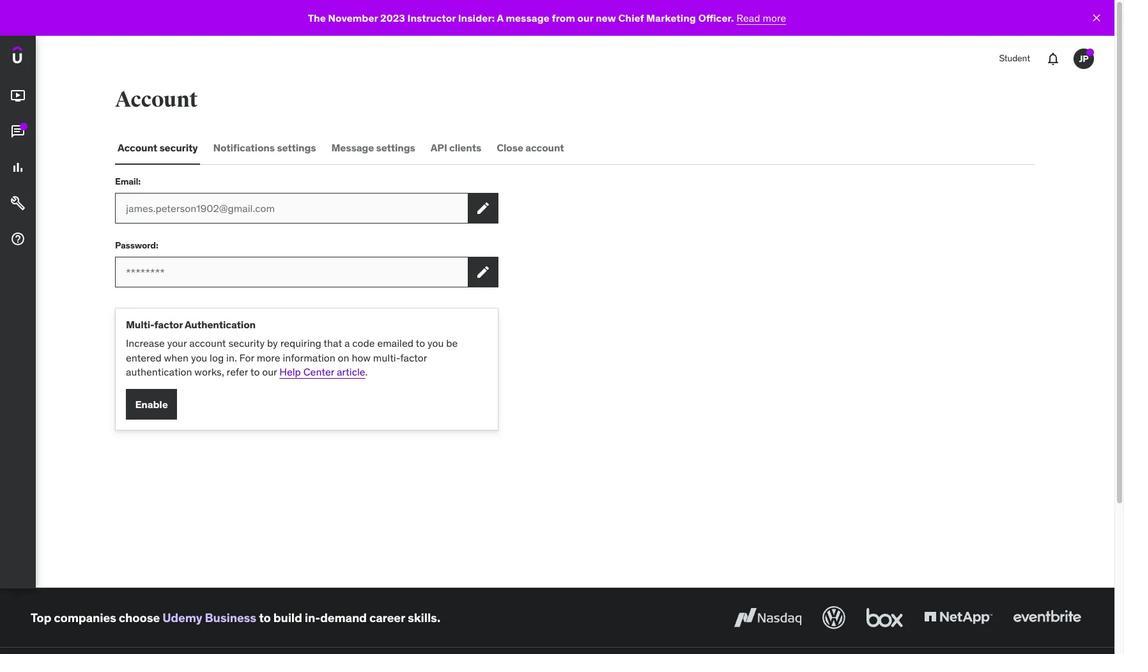 Task type: vqa. For each thing, say whether or not it's contained in the screenshot.
over
no



Task type: locate. For each thing, give the bounding box(es) containing it.
0 vertical spatial our
[[578, 11, 594, 24]]

account inside button
[[118, 142, 157, 154]]

medium image
[[10, 88, 26, 104], [10, 124, 26, 140], [10, 160, 26, 175], [10, 232, 26, 247]]

a
[[345, 337, 350, 350]]

settings for notifications settings
[[277, 142, 316, 154]]

2 medium image from the top
[[10, 124, 26, 140]]

more down by
[[257, 351, 281, 364]]

skills.
[[408, 610, 441, 626]]

0 horizontal spatial more
[[257, 351, 281, 364]]

0 horizontal spatial account
[[189, 337, 226, 350]]

security
[[160, 142, 198, 154], [229, 337, 265, 350]]

demand
[[320, 610, 367, 626]]

udemy
[[163, 610, 202, 626]]

account
[[115, 86, 198, 113], [118, 142, 157, 154]]

account up email:
[[118, 142, 157, 154]]

0 horizontal spatial security
[[160, 142, 198, 154]]

settings
[[277, 142, 316, 154], [376, 142, 416, 154]]

our
[[578, 11, 594, 24], [262, 366, 277, 379]]

close account button
[[494, 133, 567, 164]]

from
[[552, 11, 576, 24]]

1 horizontal spatial security
[[229, 337, 265, 350]]

more
[[763, 11, 787, 24], [257, 351, 281, 364]]

edit password image
[[476, 265, 491, 280]]

you up the 'works,'
[[191, 351, 207, 364]]

Email: text field
[[115, 193, 468, 224]]

1 vertical spatial more
[[257, 351, 281, 364]]

netapp image
[[922, 604, 996, 632]]

1 settings from the left
[[277, 142, 316, 154]]

factor
[[154, 318, 183, 331], [400, 351, 427, 364]]

emailed
[[378, 337, 414, 350]]

1 medium image from the top
[[10, 88, 26, 104]]

entered
[[126, 351, 162, 364]]

factor down the emailed at the left bottom of page
[[400, 351, 427, 364]]

companies
[[54, 610, 116, 626]]

that
[[324, 337, 342, 350]]

account up account security
[[115, 86, 198, 113]]

in.
[[226, 351, 237, 364]]

2 settings from the left
[[376, 142, 416, 154]]

authentication
[[126, 366, 192, 379]]

1 vertical spatial our
[[262, 366, 277, 379]]

0 vertical spatial security
[[160, 142, 198, 154]]

message
[[506, 11, 550, 24]]

close
[[497, 142, 524, 154]]

instructor
[[408, 11, 456, 24]]

log
[[210, 351, 224, 364]]

requiring
[[281, 337, 322, 350]]

marketing
[[647, 11, 696, 24]]

0 vertical spatial account
[[115, 86, 198, 113]]

business
[[205, 610, 257, 626]]

chief
[[619, 11, 644, 24]]

1 horizontal spatial more
[[763, 11, 787, 24]]

1 horizontal spatial settings
[[376, 142, 416, 154]]

how
[[352, 351, 371, 364]]

read
[[737, 11, 761, 24]]

our left "help"
[[262, 366, 277, 379]]

your
[[167, 337, 187, 350]]

1 vertical spatial to
[[251, 366, 260, 379]]

new
[[596, 11, 616, 24]]

0 vertical spatial to
[[416, 337, 425, 350]]

student link
[[992, 43, 1039, 74]]

enable button
[[126, 390, 177, 420]]

to left build
[[259, 610, 271, 626]]

1 horizontal spatial account
[[526, 142, 564, 154]]

for
[[240, 351, 254, 364]]

1 vertical spatial factor
[[400, 351, 427, 364]]

1 vertical spatial account
[[118, 142, 157, 154]]

more right read
[[763, 11, 787, 24]]

password:
[[115, 240, 158, 251]]

0 horizontal spatial factor
[[154, 318, 183, 331]]

to
[[416, 337, 425, 350], [251, 366, 260, 379], [259, 610, 271, 626]]

choose
[[119, 610, 160, 626]]

1 horizontal spatial you
[[428, 337, 444, 350]]

0 horizontal spatial our
[[262, 366, 277, 379]]

0 horizontal spatial you
[[191, 351, 207, 364]]

jp link
[[1069, 43, 1100, 74]]

1 vertical spatial account
[[189, 337, 226, 350]]

you
[[428, 337, 444, 350], [191, 351, 207, 364]]

account right close
[[526, 142, 564, 154]]

account
[[526, 142, 564, 154], [189, 337, 226, 350]]

our left new
[[578, 11, 594, 24]]

account for account
[[115, 86, 198, 113]]

0 vertical spatial more
[[763, 11, 787, 24]]

enable
[[135, 398, 168, 411]]

account up log
[[189, 337, 226, 350]]

you left be at the bottom
[[428, 337, 444, 350]]

0 vertical spatial you
[[428, 337, 444, 350]]

settings right message
[[376, 142, 416, 154]]

0 vertical spatial factor
[[154, 318, 183, 331]]

settings right notifications
[[277, 142, 316, 154]]

1 horizontal spatial factor
[[400, 351, 427, 364]]

build
[[273, 610, 302, 626]]

factor up the your
[[154, 318, 183, 331]]

to right the emailed at the left bottom of page
[[416, 337, 425, 350]]

settings for message settings
[[376, 142, 416, 154]]

0 horizontal spatial settings
[[277, 142, 316, 154]]

.
[[366, 366, 368, 379]]

0 vertical spatial account
[[526, 142, 564, 154]]

1 vertical spatial security
[[229, 337, 265, 350]]

works,
[[195, 366, 224, 379]]

multi-
[[373, 351, 400, 364]]

to down for
[[251, 366, 260, 379]]

article
[[337, 366, 366, 379]]

career
[[370, 610, 405, 626]]



Task type: describe. For each thing, give the bounding box(es) containing it.
account security button
[[115, 133, 200, 164]]

Password: password field
[[115, 257, 468, 288]]

1 horizontal spatial our
[[578, 11, 594, 24]]

more inside increase your account security by requiring that a code emailed to you be entered when you log in. for more information on how multi-factor authentication works, refer to our
[[257, 351, 281, 364]]

4 medium image from the top
[[10, 232, 26, 247]]

code
[[353, 337, 375, 350]]

a
[[497, 11, 504, 24]]

november
[[328, 11, 378, 24]]

1 vertical spatial you
[[191, 351, 207, 364]]

close image
[[1091, 12, 1104, 24]]

message
[[332, 142, 374, 154]]

refer
[[227, 366, 248, 379]]

officer.
[[699, 11, 735, 24]]

2023
[[381, 11, 405, 24]]

by
[[267, 337, 278, 350]]

top companies choose udemy business to build in-demand career skills.
[[31, 610, 441, 626]]

message settings
[[332, 142, 416, 154]]

information
[[283, 351, 336, 364]]

factor inside increase your account security by requiring that a code emailed to you be entered when you log in. for more information on how multi-factor authentication works, refer to our
[[400, 351, 427, 364]]

help
[[280, 366, 301, 379]]

multi-
[[126, 318, 154, 331]]

increase your account security by requiring that a code emailed to you be entered when you log in. for more information on how multi-factor authentication works, refer to our
[[126, 337, 458, 379]]

medium image
[[10, 196, 26, 211]]

the
[[308, 11, 326, 24]]

account inside button
[[526, 142, 564, 154]]

account security
[[118, 142, 198, 154]]

api clients button
[[428, 133, 484, 164]]

box image
[[864, 604, 907, 632]]

student
[[1000, 53, 1031, 64]]

notifications settings button
[[211, 133, 319, 164]]

security inside button
[[160, 142, 198, 154]]

help center article .
[[280, 366, 368, 379]]

on
[[338, 351, 350, 364]]

close account
[[497, 142, 564, 154]]

udemy business link
[[163, 610, 257, 626]]

center
[[304, 366, 335, 379]]

nasdaq image
[[732, 604, 805, 632]]

notifications
[[213, 142, 275, 154]]

account for account security
[[118, 142, 157, 154]]

eventbrite image
[[1011, 604, 1085, 632]]

when
[[164, 351, 189, 364]]

notifications image
[[1046, 51, 1062, 67]]

top
[[31, 610, 51, 626]]

the november 2023 instructor insider: a message from our new chief marketing officer. read more
[[308, 11, 787, 24]]

account inside increase your account security by requiring that a code emailed to you be entered when you log in. for more information on how multi-factor authentication works, refer to our
[[189, 337, 226, 350]]

security inside increase your account security by requiring that a code emailed to you be entered when you log in. for more information on how multi-factor authentication works, refer to our
[[229, 337, 265, 350]]

api clients
[[431, 142, 482, 154]]

authentication
[[185, 318, 256, 331]]

udemy image
[[13, 46, 71, 68]]

edit email image
[[476, 201, 491, 216]]

message settings button
[[329, 133, 418, 164]]

3 medium image from the top
[[10, 160, 26, 175]]

help center article link
[[280, 366, 366, 379]]

2 vertical spatial to
[[259, 610, 271, 626]]

clients
[[450, 142, 482, 154]]

increase
[[126, 337, 165, 350]]

insider:
[[458, 11, 495, 24]]

notifications settings
[[213, 142, 316, 154]]

jp
[[1080, 53, 1089, 64]]

in-
[[305, 610, 320, 626]]

volkswagen image
[[820, 604, 849, 632]]

our inside increase your account security by requiring that a code emailed to you be entered when you log in. for more information on how multi-factor authentication works, refer to our
[[262, 366, 277, 379]]

you have alerts image
[[1087, 49, 1095, 56]]

api
[[431, 142, 447, 154]]

be
[[447, 337, 458, 350]]

email:
[[115, 176, 141, 187]]

multi-factor authentication
[[126, 318, 256, 331]]



